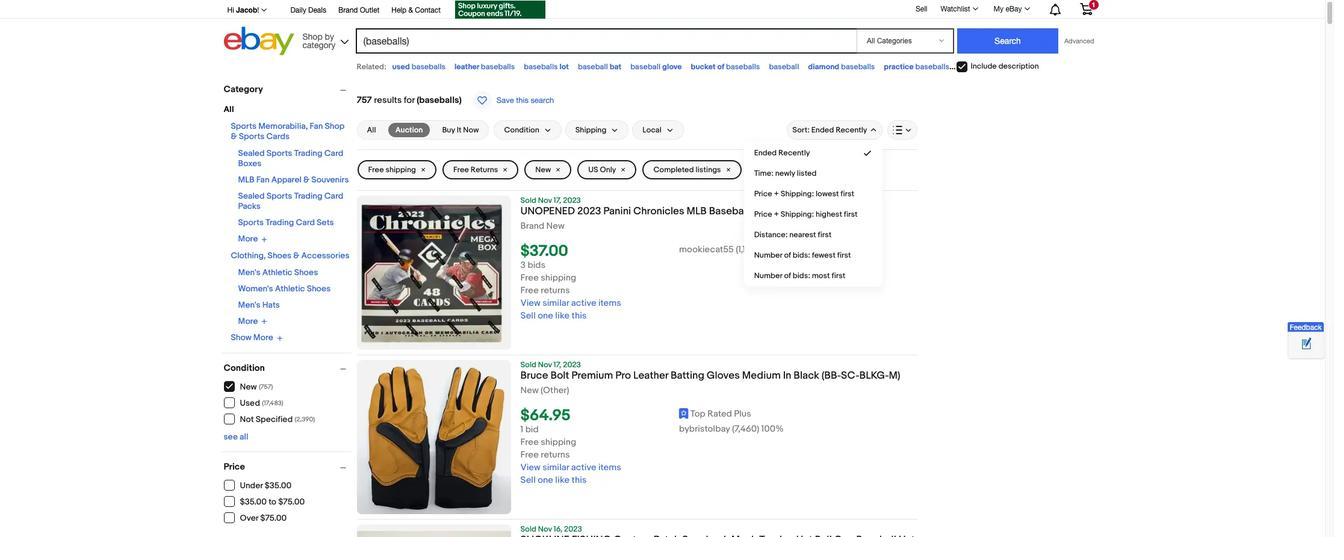 Task type: vqa. For each thing, say whether or not it's contained in the screenshot.
&
yes



Task type: locate. For each thing, give the bounding box(es) containing it.
new up unopened
[[536, 165, 551, 175]]

1 link
[[1073, 0, 1100, 17]]

& right help
[[409, 6, 413, 14]]

more for 1st more button from the bottom
[[238, 316, 258, 326]]

condition button up "(757)" at the left bottom of page
[[224, 362, 351, 374]]

nov for $64.95
[[538, 360, 552, 370]]

2 vertical spatial shoes
[[307, 283, 331, 294]]

1 like from the top
[[556, 310, 570, 322]]

shipping inside "bybristolbay (7,460) 100% free shipping free returns view similar active items sell one like this"
[[541, 437, 577, 448]]

free returns
[[454, 165, 498, 175]]

17, inside "sold  nov 17, 2023 unopened 2023 panini chronicles mlb baseball trading cards mega box brand new"
[[554, 196, 562, 205]]

2 nov from the top
[[538, 360, 552, 370]]

2 bids: from the top
[[793, 271, 811, 281]]

98.8%
[[760, 244, 786, 256]]

0 vertical spatial card
[[324, 148, 343, 158]]

shipping: up price + shipping: highest first on the top right of the page
[[781, 189, 814, 199]]

757
[[357, 95, 372, 106]]

show more
[[231, 333, 273, 343]]

sold  nov 17, 2023 unopened 2023 panini chronicles mlb baseball trading cards mega box brand new
[[521, 196, 867, 232]]

1 vertical spatial men's
[[238, 300, 261, 310]]

0 horizontal spatial listings
[[696, 165, 721, 175]]

1 left bid
[[521, 424, 524, 436]]

1 vertical spatial more
[[238, 316, 258, 326]]

us only link
[[578, 160, 637, 180]]

baseballs right practice
[[916, 62, 950, 72]]

0 vertical spatial 1
[[1092, 1, 1096, 8]]

(bb-
[[822, 370, 842, 382]]

1 vertical spatial of
[[784, 251, 791, 260]]

1 vertical spatial 1
[[521, 424, 524, 436]]

1 vertical spatial sealed
[[238, 191, 265, 201]]

new up used
[[240, 382, 257, 392]]

shop by category banner
[[221, 0, 1102, 58]]

2 listings from the left
[[776, 165, 802, 175]]

sold for sold  nov 17, 2023 bruce bolt premium pro leather batting gloves medium in black (bb-sc-blkg-m) new (other)
[[521, 360, 537, 370]]

+ up distance:
[[774, 210, 779, 219]]

bids:
[[793, 251, 811, 260], [793, 271, 811, 281]]

first for highest
[[844, 210, 858, 219]]

0 horizontal spatial cards
[[267, 131, 290, 142]]

like up 16,
[[556, 475, 570, 486]]

1 horizontal spatial condition
[[504, 125, 540, 135]]

1 horizontal spatial mlb
[[687, 205, 707, 217]]

clothing, shoes & accessories link
[[231, 250, 350, 261]]

0 vertical spatial fan
[[310, 121, 323, 131]]

baseballs right leather
[[481, 62, 515, 72]]

top rated plus image
[[680, 408, 689, 419]]

1 for 1
[[1092, 1, 1096, 8]]

2 + from the top
[[774, 210, 779, 219]]

5 baseballs from the left
[[841, 62, 875, 72]]

like up bolt
[[556, 310, 570, 322]]

baseballs right bucket
[[726, 62, 760, 72]]

sort: ended recently button
[[787, 120, 883, 140]]

brand inside 'account' navigation
[[339, 6, 358, 14]]

free
[[368, 165, 384, 175], [454, 165, 469, 175], [521, 272, 539, 284], [521, 285, 539, 296], [521, 437, 539, 448], [521, 449, 539, 461]]

0 vertical spatial shipping
[[386, 165, 416, 175]]

sold down the new link
[[521, 196, 537, 205]]

this inside "bybristolbay (7,460) 100% free shipping free returns view similar active items sell one like this"
[[572, 475, 587, 486]]

premium
[[572, 370, 613, 382]]

0 vertical spatial bids:
[[793, 251, 811, 260]]

shoes down accessories on the top of the page
[[307, 283, 331, 294]]

used
[[240, 398, 260, 408]]

trading up distance:
[[752, 205, 787, 217]]

sports down the category
[[231, 121, 257, 131]]

condition down save this search
[[504, 125, 540, 135]]

card up souvenirs
[[324, 148, 343, 158]]

1 vertical spatial shipping
[[541, 272, 577, 284]]

1 horizontal spatial fan
[[310, 121, 323, 131]]

& inside the sealed sports trading card boxes mlb fan apparel & souvenirs sealed sports trading card packs sports trading card sets
[[304, 175, 310, 185]]

0 vertical spatial brand
[[339, 6, 358, 14]]

0 vertical spatial returns
[[541, 285, 570, 296]]

0 vertical spatial active
[[572, 298, 597, 309]]

sold inside sold  nov 17, 2023 bruce bolt premium pro leather batting gloves medium in black (bb-sc-blkg-m) new (other)
[[521, 360, 537, 370]]

$75.00 right to
[[278, 497, 305, 507]]

like inside "bybristolbay (7,460) 100% free shipping free returns view similar active items sell one like this"
[[556, 475, 570, 486]]

bids: down the nearest
[[793, 251, 811, 260]]

listed
[[797, 169, 817, 178]]

condition button down save this search
[[494, 120, 562, 140]]

sold for sold listings
[[759, 165, 775, 175]]

baseball left bat
[[578, 62, 608, 72]]

save
[[497, 96, 514, 105]]

2 vertical spatial nov
[[538, 525, 552, 534]]

related:
[[357, 62, 386, 72]]

shipping inside "link"
[[386, 165, 416, 175]]

2023 inside sold  nov 17, 2023 bruce bolt premium pro leather batting gloves medium in black (bb-sc-blkg-m) new (other)
[[563, 360, 581, 370]]

1 vertical spatial items
[[599, 462, 621, 474]]

bids: left most
[[793, 271, 811, 281]]

men's down women's
[[238, 300, 261, 310]]

1 number from the top
[[755, 251, 783, 260]]

1 view from the top
[[521, 298, 541, 309]]

2 shipping: from the top
[[781, 210, 814, 219]]

7 baseballs from the left
[[990, 62, 1024, 72]]

+ inside price + shipping: lowest first link
[[774, 189, 779, 199]]

1 up advanced 'link'
[[1092, 1, 1096, 8]]

trading inside "sold  nov 17, 2023 unopened 2023 panini chronicles mlb baseball trading cards mega box brand new"
[[752, 205, 787, 217]]

sports down sports memorabilia, fan shop & sports cards
[[267, 148, 292, 158]]

new inside "sold  nov 17, 2023 unopened 2023 panini chronicles mlb baseball trading cards mega box brand new"
[[547, 220, 565, 232]]

mlb down boxes
[[238, 175, 255, 185]]

similar down $64.95 at the left of page
[[543, 462, 570, 474]]

price up under
[[224, 461, 245, 473]]

1 sealed from the top
[[238, 148, 265, 158]]

1 for 1 bid
[[521, 424, 524, 436]]

0 vertical spatial recently
[[836, 125, 868, 135]]

baseball left "diamond"
[[769, 62, 799, 72]]

price for price + shipping: lowest first
[[755, 189, 773, 199]]

1 items from the top
[[599, 298, 621, 309]]

0 vertical spatial 17,
[[554, 196, 562, 205]]

0 vertical spatial shop
[[303, 32, 323, 41]]

first
[[841, 189, 855, 199], [844, 210, 858, 219], [818, 230, 832, 240], [838, 251, 851, 260], [832, 271, 846, 281]]

1 horizontal spatial baseball
[[631, 62, 661, 72]]

view similar active items link down bid
[[521, 462, 621, 474]]

2023 for sold  nov 17, 2023 bruce bolt premium pro leather batting gloves medium in black (bb-sc-blkg-m) new (other)
[[563, 360, 581, 370]]

0 horizontal spatial mlb
[[238, 175, 255, 185]]

1 inside 'link'
[[1092, 1, 1096, 8]]

view
[[521, 298, 541, 309], [521, 462, 541, 474]]

shop
[[303, 32, 323, 41], [325, 121, 345, 131]]

show more button
[[231, 332, 283, 343]]

first up box
[[841, 189, 855, 199]]

men's down clothing,
[[238, 267, 261, 277]]

black
[[794, 370, 820, 382]]

0 vertical spatial more
[[238, 234, 258, 244]]

1 vertical spatial similar
[[543, 462, 570, 474]]

17, for $64.95
[[554, 360, 562, 370]]

1 horizontal spatial 1
[[1092, 1, 1096, 8]]

2 view from the top
[[521, 462, 541, 474]]

used baseballs
[[392, 62, 446, 72]]

mookiecat55 (1,192) 98.8% 3 bids free shipping free returns view similar active items sell one like this
[[521, 244, 786, 322]]

ended up time:
[[755, 148, 777, 158]]

first right highest
[[844, 210, 858, 219]]

2 baseball from the left
[[631, 62, 661, 72]]

condition up new (757) at the left bottom of page
[[224, 362, 265, 374]]

top rated plus
[[691, 409, 752, 420]]

0 horizontal spatial fan
[[256, 175, 270, 185]]

condition for the rightmost condition dropdown button
[[504, 125, 540, 135]]

trading
[[294, 148, 323, 158], [294, 191, 323, 201], [752, 205, 787, 217], [266, 217, 294, 228]]

recently up ended recently link
[[836, 125, 868, 135]]

1 horizontal spatial recently
[[836, 125, 868, 135]]

1 nov from the top
[[538, 196, 552, 205]]

3 baseballs from the left
[[524, 62, 558, 72]]

nov
[[538, 196, 552, 205], [538, 360, 552, 370], [538, 525, 552, 534]]

1 vertical spatial mlb
[[687, 205, 707, 217]]

more up clothing,
[[238, 234, 258, 244]]

1 vertical spatial ended
[[755, 148, 777, 158]]

2023 up (other)
[[563, 360, 581, 370]]

nov inside sold  nov 17, 2023 bruce bolt premium pro leather batting gloves medium in black (bb-sc-blkg-m) new (other)
[[538, 360, 552, 370]]

sold  nov 16, 2023
[[521, 525, 582, 534]]

1 vertical spatial card
[[324, 191, 343, 201]]

this inside button
[[516, 96, 529, 105]]

daily
[[291, 6, 306, 14]]

of for number of bids: most first
[[784, 271, 791, 281]]

2023 right 16,
[[564, 525, 582, 534]]

new inside sold  nov 17, 2023 bruce bolt premium pro leather batting gloves medium in black (bb-sc-blkg-m) new (other)
[[521, 385, 539, 396]]

1 vertical spatial view
[[521, 462, 541, 474]]

1 men's from the top
[[238, 267, 261, 277]]

shipping: inside price + shipping: lowest first link
[[781, 189, 814, 199]]

nov left 16,
[[538, 525, 552, 534]]

sold inside "sold  nov 17, 2023 unopened 2023 panini chronicles mlb baseball trading cards mega box brand new"
[[521, 196, 537, 205]]

all
[[224, 104, 234, 114], [367, 125, 376, 135]]

heading
[[521, 534, 915, 537]]

daily deals
[[291, 6, 326, 14]]

advanced
[[1065, 37, 1095, 45]]

2 one from the top
[[538, 475, 554, 486]]

0 vertical spatial all
[[224, 104, 234, 114]]

similar inside "bybristolbay (7,460) 100% free shipping free returns view similar active items sell one like this"
[[543, 462, 570, 474]]

view similar active items link down bids
[[521, 298, 621, 309]]

daily deals link
[[291, 4, 326, 17]]

shipping:
[[781, 189, 814, 199], [781, 210, 814, 219]]

completed
[[654, 165, 694, 175]]

sold left bolt
[[521, 360, 537, 370]]

first inside the number of bids: most first link
[[832, 271, 846, 281]]

main content
[[357, 78, 918, 537]]

shop left 'by'
[[303, 32, 323, 41]]

sell down 3
[[521, 310, 536, 322]]

sell inside 'account' navigation
[[916, 5, 928, 13]]

1 horizontal spatial brand
[[521, 220, 545, 232]]

2 vertical spatial of
[[784, 271, 791, 281]]

listings for completed listings
[[696, 165, 721, 175]]

first right most
[[832, 271, 846, 281]]

number for number of bids: most first
[[755, 271, 783, 281]]

0 vertical spatial $75.00
[[278, 497, 305, 507]]

0 vertical spatial condition button
[[494, 120, 562, 140]]

1 vertical spatial more button
[[238, 316, 268, 326]]

new
[[536, 165, 551, 175], [547, 220, 565, 232], [240, 382, 257, 392], [521, 385, 539, 396]]

more button
[[238, 234, 268, 244], [238, 316, 268, 326]]

more for first more button
[[238, 234, 258, 244]]

all down the category
[[224, 104, 234, 114]]

mlb left baseball
[[687, 205, 707, 217]]

1 vertical spatial view similar active items link
[[521, 462, 621, 474]]

one up sold  nov 16, 2023 on the bottom left
[[538, 475, 554, 486]]

recently inside dropdown button
[[836, 125, 868, 135]]

0 horizontal spatial ended
[[755, 148, 777, 158]]

2 vertical spatial price
[[224, 461, 245, 473]]

clothing,
[[231, 250, 266, 261]]

0 horizontal spatial recently
[[779, 148, 810, 158]]

time: newly listed link
[[745, 163, 882, 184]]

1 vertical spatial recently
[[779, 148, 810, 158]]

1 active from the top
[[572, 298, 597, 309]]

new down unopened
[[547, 220, 565, 232]]

0 vertical spatial men's
[[238, 267, 261, 277]]

0 vertical spatial +
[[774, 189, 779, 199]]

view down 1 bid
[[521, 462, 541, 474]]

sell one like this link up sold  nov 16, 2023 on the bottom left
[[521, 475, 587, 486]]

feedback
[[1291, 324, 1323, 332]]

0 vertical spatial view similar active items link
[[521, 298, 621, 309]]

1 vertical spatial like
[[556, 475, 570, 486]]

sell inside mookiecat55 (1,192) 98.8% 3 bids free shipping free returns view similar active items sell one like this
[[521, 310, 536, 322]]

17, inside sold  nov 17, 2023 bruce bolt premium pro leather batting gloves medium in black (bb-sc-blkg-m) new (other)
[[554, 360, 562, 370]]

first up fewest
[[818, 230, 832, 240]]

2 horizontal spatial baseball
[[769, 62, 799, 72]]

shipping: for lowest
[[781, 189, 814, 199]]

only
[[600, 165, 616, 175]]

757 results for (baseballs)
[[357, 95, 462, 106]]

2 vertical spatial this
[[572, 475, 587, 486]]

similar inside mookiecat55 (1,192) 98.8% 3 bids free shipping free returns view similar active items sell one like this
[[543, 298, 570, 309]]

search
[[531, 96, 554, 105]]

shipping down auction link
[[386, 165, 416, 175]]

1 one from the top
[[538, 310, 554, 322]]

number of bids: most first
[[755, 271, 846, 281]]

1 returns from the top
[[541, 285, 570, 296]]

2 baseballs from the left
[[481, 62, 515, 72]]

0 vertical spatial number
[[755, 251, 783, 260]]

1 shipping: from the top
[[781, 189, 814, 199]]

like inside mookiecat55 (1,192) 98.8% 3 bids free shipping free returns view similar active items sell one like this
[[556, 310, 570, 322]]

baseballs right rawlings
[[990, 62, 1024, 72]]

17, right bruce at the bottom left
[[554, 360, 562, 370]]

first inside price + shipping: highest first link
[[844, 210, 858, 219]]

0 horizontal spatial condition
[[224, 362, 265, 374]]

sell down 1 bid
[[521, 475, 536, 486]]

one down bids
[[538, 310, 554, 322]]

0 vertical spatial items
[[599, 298, 621, 309]]

men's athletic shoes women's athletic shoes men's hats
[[238, 267, 331, 310]]

first inside price + shipping: lowest first link
[[841, 189, 855, 199]]

more right show
[[253, 333, 273, 343]]

recently up sold listings link
[[779, 148, 810, 158]]

1 vertical spatial this
[[572, 310, 587, 322]]

0 vertical spatial view
[[521, 298, 541, 309]]

returns
[[541, 285, 570, 296], [541, 449, 570, 461]]

& up 'men's athletic shoes' link on the left
[[294, 250, 300, 261]]

2023 for sold  nov 16, 2023
[[564, 525, 582, 534]]

baseballs for leather baseballs
[[481, 62, 515, 72]]

condition inside dropdown button
[[504, 125, 540, 135]]

1 vertical spatial shipping:
[[781, 210, 814, 219]]

this inside mookiecat55 (1,192) 98.8% 3 bids free shipping free returns view similar active items sell one like this
[[572, 310, 587, 322]]

brand outlet
[[339, 6, 380, 14]]

sealed down boxes
[[238, 191, 265, 201]]

practice
[[884, 62, 914, 72]]

number down distance:
[[755, 251, 783, 260]]

ended recently link
[[745, 143, 882, 163]]

1 bids: from the top
[[793, 251, 811, 260]]

1 vertical spatial shop
[[325, 121, 345, 131]]

1 vertical spatial athletic
[[275, 283, 305, 294]]

$35.00 up to
[[265, 481, 292, 491]]

card left sets
[[296, 217, 315, 228]]

(other)
[[541, 385, 570, 396]]

price up distance:
[[755, 210, 773, 219]]

brand down unopened
[[521, 220, 545, 232]]

6 baseballs from the left
[[916, 62, 950, 72]]

sports
[[231, 121, 257, 131], [239, 131, 265, 142], [267, 148, 292, 158], [267, 191, 292, 201], [238, 217, 264, 228]]

1 sell one like this link from the top
[[521, 310, 587, 322]]

view down bids
[[521, 298, 541, 309]]

1 vertical spatial condition
[[224, 362, 265, 374]]

0 horizontal spatial brand
[[339, 6, 358, 14]]

1 + from the top
[[774, 189, 779, 199]]

baseballs left the 'lot'
[[524, 62, 558, 72]]

price + shipping: lowest first link
[[745, 184, 882, 204]]

like
[[556, 310, 570, 322], [556, 475, 570, 486]]

buy
[[442, 125, 455, 135]]

& down the category
[[231, 131, 237, 142]]

listings down 'ended recently'
[[776, 165, 802, 175]]

nov up (other)
[[538, 360, 552, 370]]

1
[[1092, 1, 1096, 8], [521, 424, 524, 436]]

1 horizontal spatial cards
[[789, 205, 818, 217]]

listings for sold listings
[[776, 165, 802, 175]]

sold left 16,
[[521, 525, 537, 534]]

1 horizontal spatial condition button
[[494, 120, 562, 140]]

2 men's from the top
[[238, 300, 261, 310]]

2 like from the top
[[556, 475, 570, 486]]

number of bids: most first link
[[745, 266, 882, 286]]

us
[[589, 165, 599, 175]]

pro
[[616, 370, 631, 382]]

$35.00 to $75.00 link
[[224, 496, 305, 507]]

shipping: inside price + shipping: highest first link
[[781, 210, 814, 219]]

main content containing $37.00
[[357, 78, 918, 537]]

first right fewest
[[838, 251, 851, 260]]

1 similar from the top
[[543, 298, 570, 309]]

fan right memorabilia,
[[310, 121, 323, 131]]

1 horizontal spatial shop
[[325, 121, 345, 131]]

2 items from the top
[[599, 462, 621, 474]]

sold for sold  nov 16, 2023
[[521, 525, 537, 534]]

price for price + shipping: highest first
[[755, 210, 773, 219]]

1 vertical spatial cards
[[789, 205, 818, 217]]

listings
[[696, 165, 721, 175], [776, 165, 802, 175]]

2 returns from the top
[[541, 449, 570, 461]]

2 active from the top
[[572, 462, 597, 474]]

0 vertical spatial similar
[[543, 298, 570, 309]]

sort: ended recently
[[793, 125, 868, 135]]

0 vertical spatial shoes
[[268, 250, 292, 261]]

0 vertical spatial ended
[[812, 125, 834, 135]]

None submit
[[958, 28, 1059, 54]]

0 vertical spatial of
[[718, 62, 725, 72]]

this
[[516, 96, 529, 105], [572, 310, 587, 322], [572, 475, 587, 486]]

$75.00 down to
[[260, 513, 287, 523]]

leather
[[455, 62, 479, 72]]

2 similar from the top
[[543, 462, 570, 474]]

1 listings from the left
[[696, 165, 721, 175]]

1 horizontal spatial listings
[[776, 165, 802, 175]]

1 horizontal spatial ended
[[812, 125, 834, 135]]

of down number of bids: fewest first
[[784, 271, 791, 281]]

baseballs right "diamond"
[[841, 62, 875, 72]]

+ inside price + shipping: highest first link
[[774, 210, 779, 219]]

baseballs right used
[[412, 62, 446, 72]]

mlb inside the sealed sports trading card boxes mlb fan apparel & souvenirs sealed sports trading card packs sports trading card sets
[[238, 175, 255, 185]]

0 vertical spatial nov
[[538, 196, 552, 205]]

1 vertical spatial one
[[538, 475, 554, 486]]

0 vertical spatial sell
[[916, 5, 928, 13]]

more up show more
[[238, 316, 258, 326]]

1 vertical spatial returns
[[541, 449, 570, 461]]

help & contact link
[[392, 4, 441, 17]]

returns down $64.95 at the left of page
[[541, 449, 570, 461]]

0 vertical spatial like
[[556, 310, 570, 322]]

1 vertical spatial number
[[755, 271, 783, 281]]

condition
[[504, 125, 540, 135], [224, 362, 265, 374]]

fan down boxes
[[256, 175, 270, 185]]

new link
[[525, 160, 572, 180]]

shoes down the clothing, shoes & accessories
[[294, 267, 318, 277]]

shipping: up the "distance: nearest first"
[[781, 210, 814, 219]]

1 vertical spatial active
[[572, 462, 597, 474]]

ended right sort:
[[812, 125, 834, 135]]

$75.00
[[278, 497, 305, 507], [260, 513, 287, 523]]

16,
[[554, 525, 563, 534]]

first inside number of bids: fewest first link
[[838, 251, 851, 260]]

baseball left glove
[[631, 62, 661, 72]]

Search for anything text field
[[357, 30, 855, 52]]

baseballs for rawlings baseballs
[[990, 62, 1024, 72]]

3 nov from the top
[[538, 525, 552, 534]]

3 baseball from the left
[[769, 62, 799, 72]]

1 baseballs from the left
[[412, 62, 446, 72]]

Auction selected text field
[[396, 125, 423, 136]]

sold listings
[[759, 165, 802, 175]]

1 vertical spatial bids:
[[793, 271, 811, 281]]

local button
[[633, 120, 684, 140]]

1 vertical spatial +
[[774, 210, 779, 219]]

not
[[240, 414, 254, 425]]

0 vertical spatial more button
[[238, 234, 268, 244]]

sold left newly
[[759, 165, 775, 175]]

shipping down $64.95 at the left of page
[[541, 437, 577, 448]]

get the coupon image
[[455, 1, 546, 19]]

ebay
[[1006, 5, 1022, 13]]

1 vertical spatial price
[[755, 210, 773, 219]]

in
[[783, 370, 792, 382]]

1 baseball from the left
[[578, 62, 608, 72]]

baseballs for practice baseballs
[[916, 62, 950, 72]]

of down the "distance: nearest first"
[[784, 251, 791, 260]]

of right bucket
[[718, 62, 725, 72]]

0 vertical spatial shipping:
[[781, 189, 814, 199]]

new down bruce at the bottom left
[[521, 385, 539, 396]]

1 vertical spatial brand
[[521, 220, 545, 232]]

top
[[691, 409, 706, 420]]

price inside price + shipping: highest first link
[[755, 210, 773, 219]]

number
[[755, 251, 783, 260], [755, 271, 783, 281]]

by
[[325, 32, 334, 41]]

2 number from the top
[[755, 271, 783, 281]]

0 vertical spatial this
[[516, 96, 529, 105]]

+ down newly
[[774, 189, 779, 199]]

nov inside "sold  nov 17, 2023 unopened 2023 panini chronicles mlb baseball trading cards mega box brand new"
[[538, 196, 552, 205]]

0 vertical spatial mlb
[[238, 175, 255, 185]]

condition for the bottommost condition dropdown button
[[224, 362, 265, 374]]

price inside price + shipping: lowest first link
[[755, 189, 773, 199]]

card down souvenirs
[[324, 191, 343, 201]]

returns inside "bybristolbay (7,460) 100% free shipping free returns view similar active items sell one like this"
[[541, 449, 570, 461]]

all down 757
[[367, 125, 376, 135]]

0 horizontal spatial condition button
[[224, 362, 351, 374]]

price down time:
[[755, 189, 773, 199]]

contact
[[415, 6, 441, 14]]

2 vertical spatial shipping
[[541, 437, 577, 448]]

1 17, from the top
[[554, 196, 562, 205]]

100%
[[762, 424, 784, 435]]

1 vertical spatial fan
[[256, 175, 270, 185]]

it
[[457, 125, 462, 135]]

2 17, from the top
[[554, 360, 562, 370]]

shipping: for highest
[[781, 210, 814, 219]]

0 vertical spatial one
[[538, 310, 554, 322]]

lowest
[[816, 189, 839, 199]]

more button up show more
[[238, 316, 268, 326]]

brand left outlet
[[339, 6, 358, 14]]

specified
[[256, 414, 293, 425]]

0 vertical spatial cards
[[267, 131, 290, 142]]

cards up sealed sports trading card boxes link
[[267, 131, 290, 142]]



Task type: describe. For each thing, give the bounding box(es) containing it.
trading down the sealed sports trading card packs link at top left
[[266, 217, 294, 228]]

sports trading card sets link
[[238, 217, 334, 228]]

rawlings
[[959, 62, 988, 72]]

slickline fishing custom patch snapback mesh trucker hat ball cap baseball hat image
[[357, 531, 511, 537]]

unopened 2023 panini chronicles mlb baseball trading cards mega box image
[[357, 196, 511, 350]]

ended inside sort: ended recently dropdown button
[[812, 125, 834, 135]]

baseball for bat
[[578, 62, 608, 72]]

cards inside "sold  nov 17, 2023 unopened 2023 panini chronicles mlb baseball trading cards mega box brand new"
[[789, 205, 818, 217]]

baseball for glove
[[631, 62, 661, 72]]

1 vertical spatial shoes
[[294, 267, 318, 277]]

plus
[[734, 409, 752, 420]]

gloves
[[707, 370, 740, 382]]

auction link
[[388, 123, 430, 137]]

diamond
[[809, 62, 840, 72]]

1 bid
[[521, 424, 539, 436]]

not specified (2,390)
[[240, 414, 315, 425]]

advanced link
[[1059, 29, 1101, 53]]

items inside "bybristolbay (7,460) 100% free shipping free returns view similar active items sell one like this"
[[599, 462, 621, 474]]

sports up boxes
[[239, 131, 265, 142]]

more inside show more button
[[253, 333, 273, 343]]

number of bids: fewest first
[[755, 251, 851, 260]]

bruce bolt premium pro leather batting gloves medium in black (bb-sc-blkg-m) image
[[357, 360, 511, 514]]

(1,192)
[[736, 244, 758, 256]]

active inside mookiecat55 (1,192) 98.8% 3 bids free shipping free returns view similar active items sell one like this
[[572, 298, 597, 309]]

see all button
[[224, 432, 248, 442]]

fan inside sports memorabilia, fan shop & sports cards
[[310, 121, 323, 131]]

0 vertical spatial athletic
[[262, 267, 292, 277]]

to
[[269, 497, 276, 507]]

save this search button
[[469, 90, 558, 111]]

baseballs for diamond baseballs
[[841, 62, 875, 72]]

under $35.00 link
[[224, 480, 292, 491]]

brand inside "sold  nov 17, 2023 unopened 2023 panini chronicles mlb baseball trading cards mega box brand new"
[[521, 220, 545, 232]]

for
[[404, 95, 415, 106]]

sports memorabilia, fan shop & sports cards
[[231, 121, 345, 142]]

auction
[[396, 125, 423, 135]]

nearest
[[790, 230, 817, 240]]

over $75.00 link
[[224, 512, 287, 523]]

apparel
[[271, 175, 302, 185]]

price + shipping: lowest first
[[755, 189, 855, 199]]

mlb fan apparel & souvenirs link
[[238, 175, 349, 185]]

ended inside ended recently link
[[755, 148, 777, 158]]

& inside sports memorabilia, fan shop & sports cards
[[231, 131, 237, 142]]

used (17,483)
[[240, 398, 284, 408]]

help & contact
[[392, 6, 441, 14]]

!
[[257, 6, 259, 14]]

sports down the packs
[[238, 217, 264, 228]]

trading down mlb fan apparel & souvenirs link
[[294, 191, 323, 201]]

fan inside the sealed sports trading card boxes mlb fan apparel & souvenirs sealed sports trading card packs sports trading card sets
[[256, 175, 270, 185]]

sold for sold  nov 17, 2023 unopened 2023 panini chronicles mlb baseball trading cards mega box brand new
[[521, 196, 537, 205]]

free inside "link"
[[368, 165, 384, 175]]

0 horizontal spatial all
[[224, 104, 234, 114]]

bids: for most
[[793, 271, 811, 281]]

show
[[231, 333, 252, 343]]

none submit inside shop by category banner
[[958, 28, 1059, 54]]

bid
[[526, 424, 539, 436]]

1 vertical spatial $35.00
[[240, 497, 267, 507]]

most
[[812, 271, 830, 281]]

baseballs for used baseballs
[[412, 62, 446, 72]]

active inside "bybristolbay (7,460) 100% free shipping free returns view similar active items sell one like this"
[[572, 462, 597, 474]]

bruce
[[521, 370, 548, 382]]

2023 for sold  nov 17, 2023 unopened 2023 panini chronicles mlb baseball trading cards mega box brand new
[[563, 196, 581, 205]]

3
[[521, 260, 526, 271]]

free shipping
[[368, 165, 416, 175]]

unopened 2023 panini chronicles mlb baseball trading cards mega box link
[[521, 205, 918, 221]]

mlb inside "sold  nov 17, 2023 unopened 2023 panini chronicles mlb baseball trading cards mega box brand new"
[[687, 205, 707, 217]]

my ebay link
[[988, 2, 1036, 16]]

view inside mookiecat55 (1,192) 98.8% 3 bids free shipping free returns view similar active items sell one like this
[[521, 298, 541, 309]]

cards inside sports memorabilia, fan shop & sports cards
[[267, 131, 290, 142]]

sports down apparel
[[267, 191, 292, 201]]

time:
[[755, 169, 774, 178]]

shop by category button
[[297, 27, 351, 53]]

0 vertical spatial $35.00
[[265, 481, 292, 491]]

shipping inside mookiecat55 (1,192) 98.8% 3 bids free shipping free returns view similar active items sell one like this
[[541, 272, 577, 284]]

2 sealed from the top
[[238, 191, 265, 201]]

shipping
[[576, 125, 607, 135]]

one inside "bybristolbay (7,460) 100% free shipping free returns view similar active items sell one like this"
[[538, 475, 554, 486]]

17, for $37.00
[[554, 196, 562, 205]]

fewest
[[812, 251, 836, 260]]

2023 left panini
[[578, 205, 601, 217]]

help
[[392, 6, 407, 14]]

leather baseballs
[[455, 62, 515, 72]]

trading down the sports memorabilia, fan shop & sports cards link
[[294, 148, 323, 158]]

+ for price + shipping: lowest first
[[774, 189, 779, 199]]

sets
[[317, 217, 334, 228]]

jacob
[[236, 5, 257, 14]]

price + shipping: highest first link
[[745, 204, 882, 225]]

1 horizontal spatial all
[[367, 125, 376, 135]]

results
[[374, 95, 402, 106]]

listing options selector. list view selected. image
[[893, 125, 912, 135]]

first for lowest
[[841, 189, 855, 199]]

bucket
[[691, 62, 716, 72]]

2 sell one like this link from the top
[[521, 475, 587, 486]]

chronicles
[[634, 205, 685, 217]]

2 vertical spatial card
[[296, 217, 315, 228]]

view inside "bybristolbay (7,460) 100% free shipping free returns view similar active items sell one like this"
[[521, 462, 541, 474]]

4 baseballs from the left
[[726, 62, 760, 72]]

baseballs lot
[[524, 62, 569, 72]]

items inside mookiecat55 (1,192) 98.8% 3 bids free shipping free returns view similar active items sell one like this
[[599, 298, 621, 309]]

category button
[[224, 84, 351, 95]]

bat
[[610, 62, 622, 72]]

2 more button from the top
[[238, 316, 268, 326]]

of for number of bids: fewest first
[[784, 251, 791, 260]]

newly
[[776, 169, 796, 178]]

one inside mookiecat55 (1,192) 98.8% 3 bids free shipping free returns view similar active items sell one like this
[[538, 310, 554, 322]]

of for bucket of baseballs
[[718, 62, 725, 72]]

price button
[[224, 461, 351, 473]]

sell inside "bybristolbay (7,460) 100% free shipping free returns view similar active items sell one like this"
[[521, 475, 536, 486]]

1 vertical spatial condition button
[[224, 362, 351, 374]]

include
[[971, 62, 997, 71]]

(7,460)
[[732, 424, 760, 435]]

category
[[224, 84, 263, 95]]

watchlist
[[941, 5, 971, 13]]

$35.00 to $75.00
[[240, 497, 305, 507]]

completed listings
[[654, 165, 721, 175]]

bruce bolt premium pro leather batting gloves medium in black (bb-sc-blkg-m) heading
[[521, 370, 901, 382]]

returns inside mookiecat55 (1,192) 98.8% 3 bids free shipping free returns view similar active items sell one like this
[[541, 285, 570, 296]]

price + shipping: highest first
[[755, 210, 858, 219]]

my
[[994, 5, 1004, 13]]

first for most
[[832, 271, 846, 281]]

number for number of bids: fewest first
[[755, 251, 783, 260]]

first for fewest
[[838, 251, 851, 260]]

1 view similar active items link from the top
[[521, 298, 621, 309]]

first inside the "distance: nearest first" 'link'
[[818, 230, 832, 240]]

$64.95
[[521, 407, 571, 425]]

bucket of baseballs
[[691, 62, 760, 72]]

hi
[[227, 6, 234, 14]]

& inside 'account' navigation
[[409, 6, 413, 14]]

+ for price + shipping: highest first
[[774, 210, 779, 219]]

bids: for fewest
[[793, 251, 811, 260]]

nov for $37.00
[[538, 196, 552, 205]]

ended recently
[[755, 148, 810, 158]]

1 more button from the top
[[238, 234, 268, 244]]

new inside the new link
[[536, 165, 551, 175]]

women's
[[238, 283, 273, 294]]

diamond baseballs
[[809, 62, 875, 72]]

now
[[463, 125, 479, 135]]

2 view similar active items link from the top
[[521, 462, 621, 474]]

shop inside shop by category
[[303, 32, 323, 41]]

over $75.00
[[240, 513, 287, 523]]

shop inside sports memorabilia, fan shop & sports cards
[[325, 121, 345, 131]]

baseball glove
[[631, 62, 682, 72]]

unopened 2023 panini chronicles mlb baseball trading cards mega box heading
[[521, 205, 867, 217]]

under $35.00
[[240, 481, 292, 491]]

save this search
[[497, 96, 554, 105]]

sealed sports trading card boxes mlb fan apparel & souvenirs sealed sports trading card packs sports trading card sets
[[238, 148, 349, 228]]

price for price
[[224, 461, 245, 473]]

bybristolbay
[[680, 424, 730, 435]]

account navigation
[[221, 0, 1102, 20]]

(baseballs)
[[417, 95, 462, 106]]

distance:
[[755, 230, 788, 240]]

1 vertical spatial $75.00
[[260, 513, 287, 523]]

men's hats link
[[238, 300, 280, 310]]



